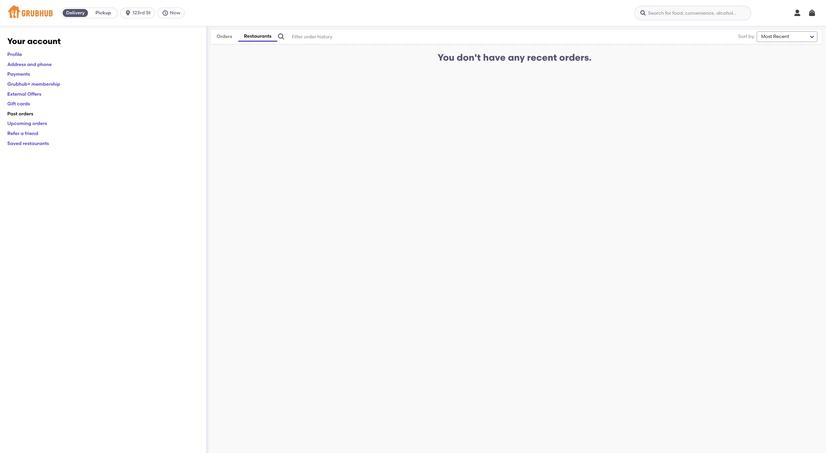 Task type: vqa. For each thing, say whether or not it's contained in the screenshot.
Saved restaurants link
yes



Task type: describe. For each thing, give the bounding box(es) containing it.
gift
[[7, 101, 16, 107]]

you don't have any recent orders.
[[438, 52, 592, 63]]

friend
[[25, 131, 38, 136]]

123rd st
[[133, 10, 151, 16]]

past orders
[[7, 111, 33, 117]]

external
[[7, 91, 26, 97]]

address and phone link
[[7, 62, 52, 67]]

saved restaurants link
[[7, 141, 49, 146]]

orders for past orders
[[19, 111, 33, 117]]

refer a friend
[[7, 131, 38, 136]]

a
[[21, 131, 24, 136]]

orders.
[[560, 52, 592, 63]]

past orders link
[[7, 111, 33, 117]]

any
[[508, 52, 525, 63]]

123rd st button
[[120, 8, 158, 18]]

account
[[27, 36, 61, 46]]

past
[[7, 111, 18, 117]]

and
[[27, 62, 36, 67]]

payments link
[[7, 71, 30, 77]]

profile
[[7, 52, 22, 57]]

external offers
[[7, 91, 41, 97]]

upcoming
[[7, 121, 31, 126]]

delivery button
[[61, 8, 89, 18]]

orders for upcoming orders
[[32, 121, 47, 126]]

you
[[438, 52, 455, 63]]

saved
[[7, 141, 22, 146]]

upcoming orders link
[[7, 121, 47, 126]]

by:
[[749, 34, 756, 39]]

payments
[[7, 71, 30, 77]]

123rd
[[133, 10, 145, 16]]

main navigation navigation
[[0, 0, 827, 26]]

svg image inside 123rd st button
[[125, 10, 131, 16]]

now
[[170, 10, 180, 16]]



Task type: locate. For each thing, give the bounding box(es) containing it.
external offers link
[[7, 91, 41, 97]]

pickup
[[96, 10, 111, 16]]

orders up friend
[[32, 121, 47, 126]]

orders
[[217, 34, 232, 39]]

profile link
[[7, 52, 22, 57]]

svg image
[[162, 10, 169, 16]]

restaurants
[[23, 141, 49, 146]]

phone
[[37, 62, 52, 67]]

recent
[[527, 52, 557, 63]]

Filter order history search field
[[277, 29, 722, 44]]

gift cards
[[7, 101, 30, 107]]

Search for food, convenience, alcohol... search field
[[635, 6, 751, 20]]

refer a friend link
[[7, 131, 38, 136]]

0 vertical spatial orders
[[19, 111, 33, 117]]

now button
[[158, 8, 187, 18]]

offers
[[27, 91, 41, 97]]

grubhub+
[[7, 81, 30, 87]]

your
[[7, 36, 25, 46]]

membership
[[32, 81, 60, 87]]

saved restaurants
[[7, 141, 49, 146]]

pickup button
[[89, 8, 117, 18]]

grubhub+ membership
[[7, 81, 60, 87]]

orders up upcoming orders
[[19, 111, 33, 117]]

grubhub+ membership link
[[7, 81, 60, 87]]

restaurants
[[244, 33, 272, 39]]

orders
[[19, 111, 33, 117], [32, 121, 47, 126]]

1 vertical spatial orders
[[32, 121, 47, 126]]

svg image
[[794, 9, 802, 17], [808, 9, 816, 17], [125, 10, 131, 16], [640, 10, 647, 16], [277, 33, 285, 41]]

gift cards link
[[7, 101, 30, 107]]

refer
[[7, 131, 19, 136]]

don't
[[457, 52, 481, 63]]

orders button
[[211, 32, 238, 41]]

have
[[483, 52, 506, 63]]

sort
[[739, 34, 748, 39]]

address
[[7, 62, 26, 67]]

your account
[[7, 36, 61, 46]]

address and phone
[[7, 62, 52, 67]]

upcoming orders
[[7, 121, 47, 126]]

sort by:
[[739, 34, 756, 39]]

delivery
[[66, 10, 85, 16]]

restaurants button
[[238, 32, 277, 42]]

cards
[[17, 101, 30, 107]]

st
[[146, 10, 151, 16]]



